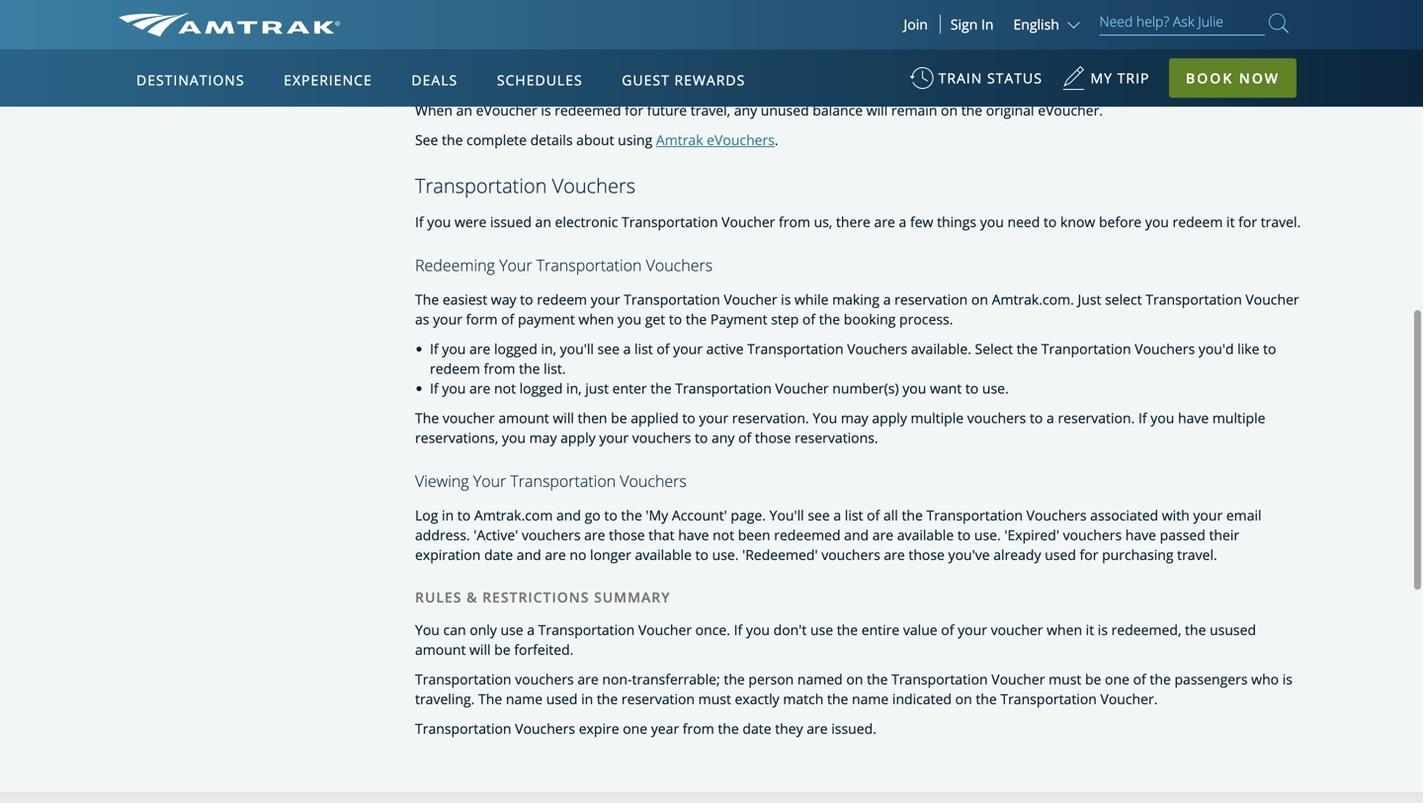 Task type: locate. For each thing, give the bounding box(es) containing it.
1 vertical spatial not
[[713, 526, 735, 545]]

english
[[1014, 15, 1060, 34]]

0 horizontal spatial reservation
[[622, 690, 695, 709]]

2 vertical spatial amount
[[415, 641, 466, 660]]

1 horizontal spatial apply
[[872, 409, 908, 428]]

reservation inside the easiest way to redeem your transportation voucher is while making a reservation on amtrak.com. just select transportation voucher as your form of payment when you get to the payment step of the booking process.
[[895, 290, 968, 309]]

2 vertical spatial when
[[1047, 621, 1083, 640]]

0 vertical spatial it
[[1227, 213, 1236, 231]]

they
[[775, 720, 804, 739]]

1 horizontal spatial after
[[630, 32, 661, 50]]

0 vertical spatial from
[[779, 213, 811, 231]]

complete
[[467, 131, 527, 149]]

from down transferrable;
[[683, 720, 715, 739]]

0 vertical spatial expire
[[526, 32, 566, 50]]

amtrak image
[[119, 13, 340, 37]]

of down get at the left top of page
[[657, 340, 670, 358]]

will
[[501, 32, 522, 50], [867, 101, 888, 120], [553, 409, 574, 428], [470, 641, 491, 660]]

will inside the voucher amount will then be applied to your reservation. you may apply multiple vouchers to a reservation. if you have multiple reservations, you may apply your vouchers to any of those reservations.
[[553, 409, 574, 428]]

you up reservations.
[[813, 409, 838, 428]]

0 horizontal spatial you
[[415, 621, 440, 640]]

vouchers up get at the left top of page
[[646, 255, 713, 276]]

expiration down "address."
[[415, 546, 481, 565]]

list.
[[544, 359, 566, 378]]

the up exactly
[[724, 671, 745, 689]]

0 vertical spatial when
[[810, 51, 846, 70]]

0 vertical spatial any
[[734, 101, 758, 120]]

1 use from the left
[[501, 621, 524, 640]]

0 horizontal spatial available
[[635, 546, 692, 565]]

an right when
[[456, 101, 473, 120]]

don't
[[774, 621, 807, 640]]

0 vertical spatial year
[[598, 32, 626, 50]]

2 horizontal spatial when
[[1047, 621, 1083, 640]]

rules & restrictions summary
[[415, 588, 671, 607]]

exactly
[[735, 690, 780, 709]]

transportation up you've
[[927, 506, 1023, 525]]

the voucher amount will then be applied to your reservation. you may apply multiple vouchers to a reservation. if you have multiple reservations, you may apply your vouchers to any of those reservations.
[[415, 409, 1266, 447]]

1 vertical spatial see
[[808, 506, 830, 525]]

2 horizontal spatial an
[[1040, 32, 1057, 50]]

can up travel
[[1125, 32, 1148, 50]]

using
[[618, 131, 653, 149]]

transportation inside you can only use a transportation voucher once. if you don't use the entire value of your voucher when it is redeemed, the usused amount will be forfeited.
[[539, 621, 635, 640]]

amount inside "an evoucher will expire one year after issuance of the original ticket. a refundable amount left in an evoucher can be refunded up to the refund expiration date of the evoucher; this date is based on when initial payment was made for the original travel and may be less than one year after issuance"
[[946, 32, 997, 50]]

0 vertical spatial .
[[565, 71, 569, 90]]

1 horizontal spatial when
[[810, 51, 846, 70]]

0 horizontal spatial travel.
[[1178, 546, 1218, 565]]

vouchers up 'expired'
[[1027, 506, 1087, 525]]

the
[[740, 32, 761, 50], [1272, 32, 1293, 50], [581, 51, 602, 70], [1040, 51, 1062, 70], [962, 101, 983, 120], [442, 131, 463, 149], [686, 310, 707, 329], [819, 310, 841, 329], [1017, 340, 1038, 358], [519, 359, 540, 378], [651, 379, 672, 398], [621, 506, 643, 525], [902, 506, 923, 525], [837, 621, 858, 640], [1186, 621, 1207, 640], [724, 671, 745, 689], [867, 671, 888, 689], [1150, 671, 1172, 689], [597, 690, 618, 709], [828, 690, 849, 709], [976, 690, 997, 709], [718, 720, 739, 739]]

2 vertical spatial year
[[651, 720, 679, 739]]

1 horizontal spatial year
[[598, 32, 626, 50]]

reservations,
[[415, 429, 499, 447]]

2 horizontal spatial original
[[1065, 51, 1113, 70]]

1 horizontal spatial voucher
[[991, 621, 1044, 640]]

vouchers down forfeited.
[[515, 720, 576, 739]]

remain
[[892, 101, 938, 120]]

rewards
[[675, 71, 746, 89]]

those left reservations.
[[755, 429, 791, 447]]

you inside the easiest way to redeem your transportation voucher is while making a reservation on amtrak.com. just select transportation voucher as your form of payment when you get to the payment step of the booking process.
[[618, 310, 642, 329]]

from down the form
[[484, 359, 516, 378]]

your up amtrak.com
[[473, 471, 507, 492]]

0 vertical spatial list
[[635, 340, 653, 358]]

you'll
[[770, 506, 805, 525]]

0 vertical spatial may
[[1185, 51, 1213, 70]]

the inside the easiest way to redeem your transportation voucher is while making a reservation on amtrak.com. just select transportation voucher as your form of payment when you get to the payment step of the booking process.
[[415, 290, 439, 309]]

vouchers
[[552, 172, 636, 199], [646, 255, 713, 276], [848, 340, 908, 358], [1135, 340, 1196, 358], [620, 471, 687, 492], [1027, 506, 1087, 525], [515, 720, 576, 739]]

apply down number(s)
[[872, 409, 908, 428]]

be
[[1152, 32, 1168, 50], [1216, 51, 1233, 70], [611, 409, 627, 428], [495, 641, 511, 660], [1086, 671, 1102, 689]]

0 vertical spatial can
[[1125, 32, 1148, 50]]

date down 'active'
[[484, 546, 513, 565]]

year up evoucher;
[[598, 32, 626, 50]]

name down forfeited.
[[506, 690, 543, 709]]

evoucher up complete
[[476, 101, 538, 120]]

electronic
[[555, 213, 618, 231]]

longer
[[590, 546, 632, 565]]

in
[[982, 15, 994, 34]]

on right indicated
[[956, 690, 973, 709]]

1 vertical spatial an
[[456, 101, 473, 120]]

voucher inside transportation vouchers are non-transferrable; the person named on the transportation voucher must be one of the passengers who is traveling. the name used in the reservation must exactly match the name indicated on the transportation voucher.
[[992, 671, 1046, 689]]

have
[[1179, 409, 1210, 428], [678, 526, 709, 545], [1126, 526, 1157, 545]]

0 vertical spatial your
[[499, 255, 533, 276]]

transportation up indicated
[[892, 671, 988, 689]]

and inside "an evoucher will expire one year after issuance of the original ticket. a refundable amount left in an evoucher can be refunded up to the refund expiration date of the evoucher; this date is based on when initial payment was made for the original travel and may be less than one year after issuance"
[[1157, 51, 1182, 70]]

in inside transportation vouchers are non-transferrable; the person named on the transportation voucher must be one of the passengers who is traveling. the name used in the reservation must exactly match the name indicated on the transportation voucher.
[[581, 690, 593, 709]]

transportation up 'go'
[[511, 471, 616, 492]]

a inside the voucher amount will then be applied to your reservation. you may apply multiple vouchers to a reservation. if you have multiple reservations, you may apply your vouchers to any of those reservations.
[[1047, 409, 1055, 428]]

see
[[598, 340, 620, 358], [808, 506, 830, 525]]

train status
[[939, 69, 1043, 88]]

1 horizontal spatial redeemed
[[774, 526, 841, 545]]

vouchers inside log in to amtrak.com and go to the 'my account' page. you'll see a list of all the transportation vouchers associated with your email address. 'active' vouchers are those that have not been redeemed and are available to use. 'expired' vouchers have passed their expiration date and are no longer available to use. 'redeemed' vouchers are those you've already used for purchasing travel.
[[1027, 506, 1087, 525]]

reservation
[[895, 290, 968, 309], [622, 690, 695, 709]]

use. inside if you are logged in, you'll see a list of your active transportation vouchers available. select the tranportation vouchers you'd like to redeem from the list. if you are not logged in, just enter the transportation voucher number(s) you want to use.
[[983, 379, 1009, 398]]

a down tranportation
[[1047, 409, 1055, 428]]

is
[[734, 51, 744, 70], [541, 101, 551, 120], [781, 290, 791, 309], [1098, 621, 1108, 640], [1283, 671, 1293, 689]]

any inside the voucher amount will then be applied to your reservation. you may apply multiple vouchers to a reservation. if you have multiple reservations, you may apply your vouchers to any of those reservations.
[[712, 429, 735, 447]]

of down while
[[803, 310, 816, 329]]

transferrable;
[[632, 671, 721, 689]]

are inside transportation vouchers are non-transferrable; the person named on the transportation voucher must be one of the passengers who is traveling. the name used in the reservation must exactly match the name indicated on the transportation voucher.
[[578, 671, 599, 689]]

2 horizontal spatial in
[[1025, 32, 1037, 50]]

1 vertical spatial any
[[712, 429, 735, 447]]

1 horizontal spatial those
[[755, 429, 791, 447]]

you left want
[[903, 379, 927, 398]]

0 horizontal spatial original
[[765, 32, 813, 50]]

2 vertical spatial may
[[530, 429, 557, 447]]

the left usused
[[1186, 621, 1207, 640]]

us,
[[814, 213, 833, 231]]

Please enter your search item search field
[[1100, 10, 1266, 36]]

when inside the easiest way to redeem your transportation voucher is while making a reservation on amtrak.com. just select transportation voucher as your form of payment when you get to the payment step of the booking process.
[[579, 310, 614, 329]]

you inside the voucher amount will then be applied to your reservation. you may apply multiple vouchers to a reservation. if you have multiple reservations, you may apply your vouchers to any of those reservations.
[[813, 409, 838, 428]]

1 vertical spatial you
[[415, 621, 440, 640]]

an right issued
[[535, 213, 552, 231]]

have down account'
[[678, 526, 709, 545]]

the inside the voucher amount will then be applied to your reservation. you may apply multiple vouchers to a reservation. if you have multiple reservations, you may apply your vouchers to any of those reservations.
[[415, 409, 439, 428]]

voucher
[[443, 409, 495, 428], [991, 621, 1044, 640]]

0 horizontal spatial reservation.
[[732, 409, 810, 428]]

0 vertical spatial see
[[598, 340, 620, 358]]

reservation. down tranportation
[[1058, 409, 1135, 428]]

'my
[[646, 506, 669, 525]]

guest
[[622, 71, 670, 89]]

applied
[[631, 409, 679, 428]]

a up forfeited.
[[527, 621, 535, 640]]

can
[[1125, 32, 1148, 50], [443, 621, 466, 640]]

of inside if you are logged in, you'll see a list of your active transportation vouchers available. select the tranportation vouchers you'd like to redeem from the list. if you are not logged in, just enter the transportation voucher number(s) you want to use.
[[657, 340, 670, 358]]

you down easiest
[[442, 340, 466, 358]]

travel. inside log in to amtrak.com and go to the 'my account' page. you'll see a list of all the transportation vouchers associated with your email address. 'active' vouchers are those that have not been redeemed and are available to use. 'expired' vouchers have passed their expiration date and are no longer available to use. 'redeemed' vouchers are those you've already used for purchasing travel.
[[1178, 546, 1218, 565]]

1 horizontal spatial amount
[[499, 409, 550, 428]]

in,
[[541, 340, 557, 358], [567, 379, 582, 398]]

voucher inside if you are logged in, you'll see a list of your active transportation vouchers available. select the tranportation vouchers you'd like to redeem from the list. if you are not logged in, just enter the transportation voucher number(s) you want to use.
[[776, 379, 829, 398]]

redeem right before
[[1173, 213, 1224, 231]]

will left then in the left bottom of the page
[[553, 409, 574, 428]]

your inside if you are logged in, you'll see a list of your active transportation vouchers available. select the tranportation vouchers you'd like to redeem from the list. if you are not logged in, just enter the transportation voucher number(s) you want to use.
[[674, 340, 703, 358]]

after up evoucher;
[[630, 32, 661, 50]]

0 horizontal spatial can
[[443, 621, 466, 640]]

experience button
[[276, 52, 380, 108]]

you left get at the left top of page
[[618, 310, 642, 329]]

of left all
[[867, 506, 880, 525]]

evouchers
[[707, 131, 775, 149]]

2 horizontal spatial amount
[[946, 32, 997, 50]]

not up reservations, at bottom left
[[494, 379, 516, 398]]

0 vertical spatial reservation
[[895, 290, 968, 309]]

2 vertical spatial the
[[479, 690, 503, 709]]

your inside log in to amtrak.com and go to the 'my account' page. you'll see a list of all the transportation vouchers associated with your email address. 'active' vouchers are those that have not been redeemed and are available to use. 'expired' vouchers have passed their expiration date and are no longer available to use. 'redeemed' vouchers are those you've already used for purchasing travel.
[[1194, 506, 1223, 525]]

of inside log in to amtrak.com and go to the 'my account' page. you'll see a list of all the transportation vouchers associated with your email address. 'active' vouchers are those that have not been redeemed and are available to use. 'expired' vouchers have passed their expiration date and are no longer available to use. 'redeemed' vouchers are those you've already used for purchasing travel.
[[867, 506, 880, 525]]

is inside you can only use a transportation voucher once. if you don't use the entire value of your voucher when it is redeemed, the usused amount will be forfeited.
[[1098, 621, 1108, 640]]

0 horizontal spatial in
[[442, 506, 454, 525]]

0 vertical spatial redeem
[[1173, 213, 1224, 231]]

purchasing
[[1103, 546, 1174, 565]]

'expired'
[[1005, 526, 1060, 545]]

banner containing join
[[0, 0, 1424, 457]]

1 horizontal spatial you
[[813, 409, 838, 428]]

2 horizontal spatial have
[[1179, 409, 1210, 428]]

of inside the voucher amount will then be applied to your reservation. you may apply multiple vouchers to a reservation. if you have multiple reservations, you may apply your vouchers to any of those reservations.
[[739, 429, 752, 447]]

when inside "an evoucher will expire one year after issuance of the original ticket. a refundable amount left in an evoucher can be refunded up to the refund expiration date of the evoucher; this date is based on when initial payment was made for the original travel and may be less than one year after issuance"
[[810, 51, 846, 70]]

0 horizontal spatial those
[[609, 526, 645, 545]]

usused
[[1210, 621, 1257, 640]]

expiration inside "an evoucher will expire one year after issuance of the original ticket. a refundable amount left in an evoucher can be refunded up to the refund expiration date of the evoucher; this date is based on when initial payment was made for the original travel and may be less than one year after issuance"
[[462, 51, 528, 70]]

just
[[586, 379, 609, 398]]

1 horizontal spatial see
[[808, 506, 830, 525]]

1 horizontal spatial an
[[535, 213, 552, 231]]

select
[[975, 340, 1014, 358]]

1 multiple from the left
[[911, 409, 964, 428]]

be down the only
[[495, 641, 511, 660]]

vouchers up 'my
[[620, 471, 687, 492]]

apply down then in the left bottom of the page
[[561, 429, 596, 447]]

2 name from the left
[[852, 690, 889, 709]]

viewing your transportation vouchers
[[415, 471, 687, 492]]

will inside "an evoucher will expire one year after issuance of the original ticket. a refundable amount left in an evoucher can be refunded up to the refund expiration date of the evoucher; this date is based on when initial payment was made for the original travel and may be less than one year after issuance"
[[501, 32, 522, 50]]

amtrak
[[656, 131, 704, 149]]

amount inside you can only use a transportation voucher once. if you don't use the entire value of your voucher when it is redeemed, the usused amount will be forfeited.
[[415, 641, 466, 660]]

1 horizontal spatial name
[[852, 690, 889, 709]]

date
[[532, 51, 561, 70], [701, 51, 730, 70], [484, 546, 513, 565], [743, 720, 772, 739]]

have up purchasing
[[1126, 526, 1157, 545]]

the inside transportation vouchers are non-transferrable; the person named on the transportation voucher must be one of the passengers who is traveling. the name used in the reservation must exactly match the name indicated on the transportation voucher.
[[479, 690, 503, 709]]

redeemed up about
[[555, 101, 621, 120]]

1 horizontal spatial list
[[845, 506, 864, 525]]

an
[[1040, 32, 1057, 50], [456, 101, 473, 120], [535, 213, 552, 231]]

a right you'll
[[834, 506, 842, 525]]

payment up you'll
[[518, 310, 575, 329]]

issuance up this
[[664, 32, 720, 50]]

amount up "traveling."
[[415, 641, 466, 660]]

reservation up the process.
[[895, 290, 968, 309]]

0 horizontal spatial not
[[494, 379, 516, 398]]

0 horizontal spatial from
[[484, 359, 516, 378]]

from inside if you are logged in, you'll see a list of your active transportation vouchers available. select the tranportation vouchers you'd like to redeem from the list. if you are not logged in, just enter the transportation voucher number(s) you want to use.
[[484, 359, 516, 378]]

a inside the easiest way to redeem your transportation voucher is while making a reservation on amtrak.com. just select transportation voucher as your form of payment when you get to the payment step of the booking process.
[[884, 290, 891, 309]]

booking
[[844, 310, 896, 329]]

used
[[1045, 546, 1077, 565], [547, 690, 578, 709]]

to right way
[[520, 290, 534, 309]]

0 horizontal spatial it
[[1086, 621, 1095, 640]]

see the complete details about using amtrak evouchers .
[[415, 131, 779, 149]]

only
[[470, 621, 497, 640]]

for inside "an evoucher will expire one year after issuance of the original ticket. a refundable amount left in an evoucher can be refunded up to the refund expiration date of the evoucher; this date is based on when initial payment was made for the original travel and may be less than one year after issuance"
[[1018, 51, 1037, 70]]

named
[[798, 671, 843, 689]]

entire
[[862, 621, 900, 640]]

1 horizontal spatial multiple
[[1213, 409, 1266, 428]]

once.
[[696, 621, 731, 640]]

1 vertical spatial available
[[635, 546, 692, 565]]

vouchers right 'redeemed'
[[822, 546, 881, 565]]

1 horizontal spatial must
[[1049, 671, 1082, 689]]

may inside "an evoucher will expire one year after issuance of the original ticket. a refundable amount left in an evoucher can be refunded up to the refund expiration date of the evoucher; this date is based on when initial payment was made for the original travel and may be less than one year after issuance"
[[1185, 51, 1213, 70]]

in, left just
[[567, 379, 582, 398]]

0 vertical spatial amount
[[946, 32, 997, 50]]

you
[[427, 213, 451, 231], [981, 213, 1004, 231], [1146, 213, 1170, 231], [618, 310, 642, 329], [442, 340, 466, 358], [442, 379, 466, 398], [903, 379, 927, 398], [1151, 409, 1175, 428], [502, 429, 526, 447], [746, 621, 770, 640]]

in inside "an evoucher will expire one year after issuance of the original ticket. a refundable amount left in an evoucher can be refunded up to the refund expiration date of the evoucher; this date is based on when initial payment was made for the original travel and may be less than one year after issuance"
[[1025, 32, 1037, 50]]

reservation down transferrable;
[[622, 690, 695, 709]]

redeeming your transportation vouchers
[[415, 255, 713, 276]]

1 vertical spatial from
[[484, 359, 516, 378]]

your inside you can only use a transportation voucher once. if you don't use the entire value of your voucher when it is redeemed, the usused amount will be forfeited.
[[958, 621, 988, 640]]

1 vertical spatial redeem
[[537, 290, 587, 309]]

use right the only
[[501, 621, 524, 640]]

payment inside "an evoucher will expire one year after issuance of the original ticket. a refundable amount left in an evoucher can be refunded up to the refund expiration date of the evoucher; this date is based on when initial payment was made for the original travel and may be less than one year after issuance"
[[888, 51, 945, 70]]

process.
[[900, 310, 954, 329]]

redeem down redeeming your transportation vouchers
[[537, 290, 587, 309]]

destinations button
[[129, 52, 253, 108]]

can inside "an evoucher will expire one year after issuance of the original ticket. a refundable amount left in an evoucher can be refunded up to the refund expiration date of the evoucher; this date is based on when initial payment was made for the original travel and may be less than one year after issuance"
[[1125, 32, 1148, 50]]

multiple down want
[[911, 409, 964, 428]]

expire inside "an evoucher will expire one year after issuance of the original ticket. a refundable amount left in an evoucher can be refunded up to the refund expiration date of the evoucher; this date is based on when initial payment was made for the original travel and may be less than one year after issuance"
[[526, 32, 566, 50]]

your up their
[[1194, 506, 1223, 525]]

used down 'expired'
[[1045, 546, 1077, 565]]

1 horizontal spatial reservation
[[895, 290, 968, 309]]

been
[[738, 526, 771, 545]]

on up select
[[972, 290, 989, 309]]

to right get at the left top of page
[[669, 310, 683, 329]]

0 vertical spatial those
[[755, 429, 791, 447]]

0 horizontal spatial redeemed
[[555, 101, 621, 120]]

on right based
[[790, 51, 807, 70]]

list inside log in to amtrak.com and go to the 'my account' page. you'll see a list of all the transportation vouchers associated with your email address. 'active' vouchers are those that have not been redeemed and are available to use. 'expired' vouchers have passed their expiration date and are no longer available to use. 'redeemed' vouchers are those you've already used for purchasing travel.
[[845, 506, 864, 525]]

vouchers
[[968, 409, 1027, 428], [633, 429, 691, 447], [522, 526, 581, 545], [1064, 526, 1122, 545], [822, 546, 881, 565], [515, 671, 574, 689]]

to inside "an evoucher will expire one year after issuance of the original ticket. a refundable amount left in an evoucher can be refunded up to the refund expiration date of the evoucher; this date is based on when initial payment was made for the original travel and may be less than one year after issuance"
[[1255, 32, 1269, 50]]

0 horizontal spatial must
[[699, 690, 732, 709]]

1 vertical spatial it
[[1086, 621, 1095, 640]]

less
[[1236, 51, 1261, 70]]

that
[[649, 526, 675, 545]]

original
[[765, 32, 813, 50], [1065, 51, 1113, 70], [987, 101, 1035, 120]]

it
[[1227, 213, 1236, 231], [1086, 621, 1095, 640]]

0 horizontal spatial payment
[[518, 310, 575, 329]]

1 vertical spatial .
[[775, 131, 779, 149]]

use right don't
[[811, 621, 834, 640]]

2 reservation. from the left
[[1058, 409, 1135, 428]]

year
[[598, 32, 626, 50], [444, 71, 472, 90], [651, 720, 679, 739]]

deals
[[412, 71, 458, 89]]

may down the refunded
[[1185, 51, 1213, 70]]

will down the only
[[470, 641, 491, 660]]

in
[[1025, 32, 1037, 50], [442, 506, 454, 525], [581, 690, 593, 709]]

with
[[1163, 506, 1190, 525]]

multiple
[[911, 409, 964, 428], [1213, 409, 1266, 428]]

1 name from the left
[[506, 690, 543, 709]]

on inside the easiest way to redeem your transportation voucher is while making a reservation on amtrak.com. just select transportation voucher as your form of payment when you get to the payment step of the booking process.
[[972, 290, 989, 309]]

no
[[570, 546, 587, 565]]

0 vertical spatial expiration
[[462, 51, 528, 70]]

1 vertical spatial expire
[[579, 720, 620, 739]]

1 vertical spatial expiration
[[415, 546, 481, 565]]

0 horizontal spatial .
[[565, 71, 569, 90]]

if you are logged in, you'll see a list of your active transportation vouchers available. select the tranportation vouchers you'd like to redeem from the list. if you are not logged in, just enter the transportation voucher number(s) you want to use.
[[430, 340, 1277, 398]]

application
[[192, 165, 667, 442]]

2 vertical spatial an
[[535, 213, 552, 231]]

after right the deals "popup button" on the top left
[[475, 71, 506, 90]]

a
[[859, 32, 868, 50]]

it inside you can only use a transportation voucher once. if you don't use the entire value of your voucher when it is redeemed, the usused amount will be forfeited.
[[1086, 621, 1095, 640]]

2 vertical spatial those
[[909, 546, 945, 565]]

reservation.
[[732, 409, 810, 428], [1058, 409, 1135, 428]]

your for redeeming
[[499, 255, 533, 276]]

status
[[988, 69, 1043, 88]]

the for the voucher amount will then be applied to your reservation. you may apply multiple vouchers to a reservation. if you have multiple reservations, you may apply your vouchers to any of those reservations.
[[415, 409, 439, 428]]

voucher inside you can only use a transportation voucher once. if you don't use the entire value of your voucher when it is redeemed, the usused amount will be forfeited.
[[639, 621, 692, 640]]

redeem inside if you are logged in, you'll see a list of your active transportation vouchers available. select the tranportation vouchers you'd like to redeem from the list. if you are not logged in, just enter the transportation voucher number(s) you want to use.
[[430, 359, 480, 378]]

transportation down active
[[676, 379, 772, 398]]

search icon image
[[1270, 9, 1289, 37]]

1 vertical spatial the
[[415, 409, 439, 428]]

2 horizontal spatial from
[[779, 213, 811, 231]]

amount up was
[[946, 32, 997, 50]]

must
[[1049, 671, 1082, 689], [699, 690, 732, 709]]

for
[[1018, 51, 1037, 70], [625, 101, 644, 120], [1239, 213, 1258, 231], [1080, 546, 1099, 565]]

expiration up schedules
[[462, 51, 528, 70]]

available down that at the left of page
[[635, 546, 692, 565]]

join
[[904, 15, 928, 34]]

the left 'my
[[621, 506, 643, 525]]

2 vertical spatial in
[[581, 690, 593, 709]]

'active'
[[474, 526, 518, 545]]

0 horizontal spatial year
[[444, 71, 472, 90]]

0 vertical spatial travel.
[[1261, 213, 1302, 231]]

the right "traveling."
[[479, 690, 503, 709]]

regions map image
[[192, 165, 667, 442]]

used inside transportation vouchers are non-transferrable; the person named on the transportation voucher must be one of the passengers who is traveling. the name used in the reservation must exactly match the name indicated on the transportation voucher.
[[547, 690, 578, 709]]

banner
[[0, 0, 1424, 457]]

traveling.
[[415, 690, 475, 709]]

year down refund
[[444, 71, 472, 90]]

those inside the voucher amount will then be applied to your reservation. you may apply multiple vouchers to a reservation. if you have multiple reservations, you may apply your vouchers to any of those reservations.
[[755, 429, 791, 447]]

may up reservations.
[[841, 409, 869, 428]]

if inside you can only use a transportation voucher once. if you don't use the entire value of your voucher when it is redeemed, the usused amount will be forfeited.
[[734, 621, 743, 640]]

0 horizontal spatial list
[[635, 340, 653, 358]]

if
[[415, 213, 424, 231], [430, 340, 439, 358], [430, 379, 439, 398], [1139, 409, 1148, 428], [734, 621, 743, 640]]

in right left
[[1025, 32, 1037, 50]]

vouchers down booking
[[848, 340, 908, 358]]

0 horizontal spatial expire
[[526, 32, 566, 50]]

1 horizontal spatial issuance
[[664, 32, 720, 50]]



Task type: vqa. For each thing, say whether or not it's contained in the screenshot.
leg
no



Task type: describe. For each thing, give the bounding box(es) containing it.
transportation left voucher.
[[1001, 690, 1097, 709]]

enter
[[613, 379, 647, 398]]

1 vertical spatial may
[[841, 409, 869, 428]]

initial
[[850, 51, 885, 70]]

who
[[1252, 671, 1280, 689]]

vouchers down select
[[968, 409, 1027, 428]]

and up entire on the right of page
[[845, 526, 869, 545]]

transportation down "traveling."
[[415, 720, 512, 739]]

1 vertical spatial in,
[[567, 379, 582, 398]]

few
[[911, 213, 934, 231]]

transportation up get at the left top of page
[[624, 290, 721, 309]]

book now button
[[1170, 58, 1297, 98]]

refund
[[415, 51, 459, 70]]

1 horizontal spatial .
[[775, 131, 779, 149]]

way
[[491, 290, 517, 309]]

travel
[[1117, 51, 1153, 70]]

guest rewards
[[622, 71, 746, 89]]

to right 'go'
[[605, 506, 618, 525]]

the right see
[[442, 131, 463, 149]]

amount inside the voucher amount will then be applied to your reservation. you may apply multiple vouchers to a reservation. if you have multiple reservations, you may apply your vouchers to any of those reservations.
[[499, 409, 550, 428]]

secondary navigation
[[119, 0, 415, 764]]

be up travel
[[1152, 32, 1168, 50]]

your down redeeming your transportation vouchers
[[591, 290, 620, 309]]

for inside log in to amtrak.com and go to the 'my account' page. you'll see a list of all the transportation vouchers associated with your email address. 'active' vouchers are those that have not been redeemed and are available to use. 'expired' vouchers have passed their expiration date and are no longer available to use. 'redeemed' vouchers are those you've already used for purchasing travel.
[[1080, 546, 1099, 565]]

get
[[645, 310, 666, 329]]

the up applied
[[651, 379, 672, 398]]

the right all
[[902, 506, 923, 525]]

2 multiple from the left
[[1213, 409, 1266, 428]]

issued
[[490, 213, 532, 231]]

used inside log in to amtrak.com and go to the 'my account' page. you'll see a list of all the transportation vouchers associated with your email address. 'active' vouchers are those that have not been redeemed and are available to use. 'expired' vouchers have passed their expiration date and are no longer available to use. 'redeemed' vouchers are those you've already used for purchasing travel.
[[1045, 546, 1077, 565]]

your for viewing
[[473, 471, 507, 492]]

the down non-
[[597, 690, 618, 709]]

not inside if you are logged in, you'll see a list of your active transportation vouchers available. select the tranportation vouchers you'd like to redeem from the list. if you are not logged in, just enter the transportation voucher number(s) you want to use.
[[494, 379, 516, 398]]

trip
[[1118, 69, 1150, 88]]

know
[[1061, 213, 1096, 231]]

0 vertical spatial logged
[[494, 340, 538, 358]]

already
[[994, 546, 1042, 565]]

you'd
[[1199, 340, 1235, 358]]

2 vertical spatial from
[[683, 720, 715, 739]]

date up schedules
[[532, 51, 561, 70]]

0 vertical spatial in,
[[541, 340, 557, 358]]

than
[[1264, 51, 1294, 70]]

you left need
[[981, 213, 1004, 231]]

details
[[531, 131, 573, 149]]

your right as on the left of page
[[433, 310, 463, 329]]

you'll
[[560, 340, 594, 358]]

indicated
[[893, 690, 952, 709]]

transportation up "traveling."
[[415, 671, 512, 689]]

is inside the easiest way to redeem your transportation voucher is while making a reservation on amtrak.com. just select transportation voucher as your form of payment when you get to the payment step of the booking process.
[[781, 290, 791, 309]]

the down named
[[828, 690, 849, 709]]

be left less
[[1216, 51, 1233, 70]]

1 vertical spatial use.
[[975, 526, 1001, 545]]

sign
[[951, 15, 978, 34]]

of up schedules
[[564, 51, 577, 70]]

travel,
[[691, 101, 731, 120]]

on down the train
[[941, 101, 958, 120]]

voucher inside the voucher amount will then be applied to your reservation. you may apply multiple vouchers to a reservation. if you have multiple reservations, you may apply your vouchers to any of those reservations.
[[443, 409, 495, 428]]

available.
[[911, 340, 972, 358]]

1 vertical spatial year
[[444, 71, 472, 90]]

train
[[939, 69, 983, 88]]

0 horizontal spatial after
[[475, 71, 506, 90]]

their
[[1210, 526, 1240, 545]]

if you were issued an electronic transportation voucher from us, there are a few things you need to know before you redeem it for travel.
[[415, 213, 1305, 231]]

book now
[[1187, 69, 1280, 88]]

0 horizontal spatial may
[[530, 429, 557, 447]]

and left 'go'
[[557, 506, 581, 525]]

select
[[1106, 290, 1143, 309]]

viewing
[[415, 471, 469, 492]]

1 horizontal spatial it
[[1227, 213, 1236, 231]]

you right before
[[1146, 213, 1170, 231]]

account'
[[672, 506, 727, 525]]

you've
[[949, 546, 990, 565]]

the down exactly
[[718, 720, 739, 739]]

refundable
[[871, 32, 942, 50]]

the right select
[[1017, 340, 1038, 358]]

non-
[[603, 671, 632, 689]]

will left remain
[[867, 101, 888, 120]]

one down non-
[[623, 720, 648, 739]]

be inside transportation vouchers are non-transferrable; the person named on the transportation voucher must be one of the passengers who is traveling. the name used in the reservation must exactly match the name indicated on the transportation voucher.
[[1086, 671, 1102, 689]]

the right get at the left top of page
[[686, 310, 707, 329]]

ticket.
[[817, 32, 855, 50]]

not inside log in to amtrak.com and go to the 'my account' page. you'll see a list of all the transportation vouchers associated with your email address. 'active' vouchers are those that have not been redeemed and are available to use. 'expired' vouchers have passed their expiration date and are no longer available to use. 'redeemed' vouchers are those you've already used for purchasing travel.
[[713, 526, 735, 545]]

email
[[1227, 506, 1262, 525]]

date up rewards on the top
[[701, 51, 730, 70]]

transportation down electronic at the left top
[[537, 255, 642, 276]]

the left entire on the right of page
[[837, 621, 858, 640]]

1 horizontal spatial have
[[1126, 526, 1157, 545]]

the down the train
[[962, 101, 983, 120]]

vouchers up no
[[522, 526, 581, 545]]

amtrak.com
[[474, 506, 553, 525]]

the for the easiest way to redeem your transportation voucher is while making a reservation on amtrak.com. just select transportation voucher as your form of payment when you get to the payment step of the booking process.
[[415, 290, 439, 309]]

a inside log in to amtrak.com and go to the 'my account' page. you'll see a list of all the transportation vouchers associated with your email address. 'active' vouchers are those that have not been redeemed and are available to use. 'expired' vouchers have passed their expiration date and are no longer available to use. 'redeemed' vouchers are those you've already used for purchasing travel.
[[834, 506, 842, 525]]

voucher inside you can only use a transportation voucher once. if you don't use the entire value of your voucher when it is redeemed, the usused amount will be forfeited.
[[991, 621, 1044, 640]]

a inside if you are logged in, you'll see a list of your active transportation vouchers available. select the tranportation vouchers you'd like to redeem from the list. if you are not logged in, just enter the transportation voucher number(s) you want to use.
[[623, 340, 631, 358]]

you inside you can only use a transportation voucher once. if you don't use the entire value of your voucher when it is redeemed, the usused amount will be forfeited.
[[415, 621, 440, 640]]

there
[[836, 213, 871, 231]]

be inside you can only use a transportation voucher once. if you don't use the entire value of your voucher when it is redeemed, the usused amount will be forfeited.
[[495, 641, 511, 660]]

of up rewards on the top
[[724, 32, 737, 50]]

schedules link
[[489, 49, 591, 107]]

evoucher up my
[[1060, 32, 1122, 50]]

2 horizontal spatial those
[[909, 546, 945, 565]]

the down entire on the right of page
[[867, 671, 888, 689]]

amtrak.com.
[[992, 290, 1075, 309]]

vouchers up electronic at the left top
[[552, 172, 636, 199]]

in inside log in to amtrak.com and go to the 'my account' page. you'll see a list of all the transportation vouchers associated with your email address. 'active' vouchers are those that have not been redeemed and are available to use. 'expired' vouchers have passed their expiration date and are no longer available to use. 'redeemed' vouchers are those you've already used for purchasing travel.
[[442, 506, 454, 525]]

on right named
[[847, 671, 864, 689]]

before
[[1099, 213, 1142, 231]]

redeemed inside log in to amtrak.com and go to the 'my account' page. you'll see a list of all the transportation vouchers associated with your email address. 'active' vouchers are those that have not been redeemed and are available to use. 'expired' vouchers have passed their expiration date and are no longer available to use. 'redeemed' vouchers are those you've already used for purchasing travel.
[[774, 526, 841, 545]]

forfeited.
[[514, 641, 574, 660]]

one up schedules
[[570, 32, 595, 50]]

sign in button
[[951, 15, 994, 34]]

vouchers left 'you'd'
[[1135, 340, 1196, 358]]

left
[[1000, 32, 1021, 50]]

date inside log in to amtrak.com and go to the 'my account' page. you'll see a list of all the transportation vouchers associated with your email address. 'active' vouchers are those that have not been redeemed and are available to use. 'expired' vouchers have passed their expiration date and are no longer available to use. 'redeemed' vouchers are those you've already used for purchasing travel.
[[484, 546, 513, 565]]

book
[[1187, 69, 1234, 88]]

step
[[771, 310, 799, 329]]

expiration inside log in to amtrak.com and go to the 'my account' page. you'll see a list of all the transportation vouchers associated with your email address. 'active' vouchers are those that have not been redeemed and are available to use. 'expired' vouchers have passed their expiration date and are no longer available to use. 'redeemed' vouchers are those you've already used for purchasing travel.
[[415, 546, 481, 565]]

you up with
[[1151, 409, 1175, 428]]

to up account'
[[695, 429, 708, 447]]

have inside the voucher amount will then be applied to your reservation. you may apply multiple vouchers to a reservation. if you have multiple reservations, you may apply your vouchers to any of those reservations.
[[1179, 409, 1210, 428]]

one inside transportation vouchers are non-transferrable; the person named on the transportation voucher must be one of the passengers who is traveling. the name used in the reservation must exactly match the name indicated on the transportation voucher.
[[1106, 671, 1130, 689]]

2 horizontal spatial redeem
[[1173, 213, 1224, 231]]

payment
[[711, 310, 768, 329]]

date down exactly
[[743, 720, 772, 739]]

you up reservations, at bottom left
[[442, 379, 466, 398]]

to down tranportation
[[1030, 409, 1044, 428]]

2 use from the left
[[811, 621, 834, 640]]

when
[[415, 101, 453, 120]]

to right want
[[966, 379, 979, 398]]

one down refund
[[415, 71, 440, 90]]

will inside you can only use a transportation voucher once. if you don't use the entire value of your voucher when it is redeemed, the usused amount will be forfeited.
[[470, 641, 491, 660]]

an inside "an evoucher will expire one year after issuance of the original ticket. a refundable amount left in an evoucher can be refunded up to the refund expiration date of the evoucher; this date is based on when initial payment was made for the original travel and may be less than one year after issuance"
[[1040, 32, 1057, 50]]

you up the 'viewing your transportation vouchers'
[[502, 429, 526, 447]]

now
[[1240, 69, 1280, 88]]

address.
[[415, 526, 470, 545]]

all
[[884, 506, 899, 525]]

evoucher up refund
[[436, 32, 498, 50]]

evoucher.
[[1038, 101, 1104, 120]]

made
[[978, 51, 1015, 70]]

my trip button
[[1062, 59, 1150, 108]]

you left were
[[427, 213, 451, 231]]

of inside transportation vouchers are non-transferrable; the person named on the transportation voucher must be one of the passengers who is traveling. the name used in the reservation must exactly match the name indicated on the transportation voucher.
[[1134, 671, 1147, 689]]

'redeemed'
[[743, 546, 818, 565]]

you inside you can only use a transportation voucher once. if you don't use the entire value of your voucher when it is redeemed, the usused amount will be forfeited.
[[746, 621, 770, 640]]

transportation inside log in to amtrak.com and go to the 'my account' page. you'll see a list of all the transportation vouchers associated with your email address. 'active' vouchers are those that have not been redeemed and are available to use. 'expired' vouchers have passed their expiration date and are no longer available to use. 'redeemed' vouchers are those you've already used for purchasing travel.
[[927, 506, 1023, 525]]

associated
[[1091, 506, 1159, 525]]

the down english button
[[1040, 51, 1062, 70]]

reservation inside transportation vouchers are non-transferrable; the person named on the transportation voucher must be one of the passengers who is traveling. the name used in the reservation must exactly match the name indicated on the transportation voucher.
[[622, 690, 695, 709]]

of inside you can only use a transportation voucher once. if you don't use the entire value of your voucher when it is redeemed, the usused amount will be forfeited.
[[942, 621, 955, 640]]

0 horizontal spatial an
[[456, 101, 473, 120]]

to up you've
[[958, 526, 971, 545]]

1 horizontal spatial original
[[987, 101, 1035, 120]]

schedules
[[497, 71, 583, 89]]

log
[[415, 506, 438, 525]]

vouchers down applied
[[633, 429, 691, 447]]

this
[[674, 51, 698, 70]]

payment inside the easiest way to redeem your transportation voucher is while making a reservation on amtrak.com. just select transportation voucher as your form of payment when you get to the payment step of the booking process.
[[518, 310, 575, 329]]

redeemed,
[[1112, 621, 1182, 640]]

the up 'than'
[[1272, 32, 1293, 50]]

be inside the voucher amount will then be applied to your reservation. you may apply multiple vouchers to a reservation. if you have multiple reservations, you may apply your vouchers to any of those reservations.
[[611, 409, 627, 428]]

guest rewards button
[[614, 52, 754, 108]]

is inside transportation vouchers are non-transferrable; the person named on the transportation voucher must be one of the passengers who is traveling. the name used in the reservation must exactly match the name indicated on the transportation voucher.
[[1283, 671, 1293, 689]]

2 vertical spatial use.
[[713, 546, 739, 565]]

my
[[1091, 69, 1113, 88]]

transportation down amtrak at the left of page
[[622, 213, 718, 231]]

summary
[[594, 588, 671, 607]]

is inside "an evoucher will expire one year after issuance of the original ticket. a refundable amount left in an evoucher can be refunded up to the refund expiration date of the evoucher; this date is based on when initial payment was made for the original travel and may be less than one year after issuance"
[[734, 51, 744, 70]]

transportation up were
[[415, 172, 547, 199]]

the up based
[[740, 32, 761, 50]]

the down while
[[819, 310, 841, 329]]

list inside if you are logged in, you'll see a list of your active transportation vouchers available. select the tranportation vouchers you'd like to redeem from the list. if you are not logged in, just enter the transportation voucher number(s) you want to use.
[[635, 340, 653, 358]]

if inside the voucher amount will then be applied to your reservation. you may apply multiple vouchers to a reservation. if you have multiple reservations, you may apply your vouchers to any of those reservations.
[[1139, 409, 1148, 428]]

is up details at top
[[541, 101, 551, 120]]

1 vertical spatial original
[[1065, 51, 1113, 70]]

the left list.
[[519, 359, 540, 378]]

0 horizontal spatial issuance
[[509, 71, 565, 90]]

0 vertical spatial must
[[1049, 671, 1082, 689]]

of down way
[[501, 310, 514, 329]]

1 vertical spatial must
[[699, 690, 732, 709]]

vouchers down "associated"
[[1064, 526, 1122, 545]]

1 horizontal spatial available
[[898, 526, 954, 545]]

transportation up 'you'd'
[[1146, 290, 1243, 309]]

transportation vouchers
[[415, 172, 636, 199]]

when an evoucher is redeemed for future travel, any unused balance will remain on the original evoucher.
[[415, 101, 1104, 120]]

to right need
[[1044, 213, 1057, 231]]

easiest
[[443, 290, 488, 309]]

person
[[749, 671, 794, 689]]

2 horizontal spatial year
[[651, 720, 679, 739]]

like
[[1238, 340, 1260, 358]]

your down then in the left bottom of the page
[[600, 429, 629, 447]]

vouchers inside transportation vouchers are non-transferrable; the person named on the transportation voucher must be one of the passengers who is traveling. the name used in the reservation must exactly match the name indicated on the transportation voucher.
[[515, 671, 574, 689]]

a left few
[[899, 213, 907, 231]]

1 reservation. from the left
[[732, 409, 810, 428]]

the left evoucher;
[[581, 51, 602, 70]]

transportation down step
[[748, 340, 844, 358]]

redeem inside the easiest way to redeem your transportation voucher is while making a reservation on amtrak.com. just select transportation voucher as your form of payment when you get to the payment step of the booking process.
[[537, 290, 587, 309]]

an evoucher will expire one year after issuance of the original ticket. a refundable amount left in an evoucher can be refunded up to the refund expiration date of the evoucher; this date is based on when initial payment was made for the original travel and may be less than one year after issuance
[[415, 32, 1294, 90]]

a inside you can only use a transportation voucher once. if you don't use the entire value of your voucher when it is redeemed, the usused amount will be forfeited.
[[527, 621, 535, 640]]

can inside you can only use a transportation voucher once. if you don't use the entire value of your voucher when it is redeemed, the usused amount will be forfeited.
[[443, 621, 466, 640]]

refunded
[[1171, 32, 1231, 50]]

when inside you can only use a transportation voucher once. if you don't use the entire value of your voucher when it is redeemed, the usused amount will be forfeited.
[[1047, 621, 1083, 640]]

about
[[577, 131, 615, 149]]

0 horizontal spatial have
[[678, 526, 709, 545]]

your right applied
[[699, 409, 729, 428]]

need
[[1008, 213, 1041, 231]]

to right applied
[[683, 409, 696, 428]]

and down 'active'
[[517, 546, 542, 565]]

to down account'
[[696, 546, 709, 565]]

1 horizontal spatial expire
[[579, 720, 620, 739]]

based
[[747, 51, 786, 70]]

transportation vouchers expire one year from the date they are issued.
[[415, 720, 877, 739]]

tranportation
[[1042, 340, 1132, 358]]

0 horizontal spatial apply
[[561, 429, 596, 447]]

evoucher;
[[605, 51, 671, 70]]

0 vertical spatial issuance
[[664, 32, 720, 50]]

0 vertical spatial after
[[630, 32, 661, 50]]

see inside if you are logged in, you'll see a list of your active transportation vouchers available. select the tranportation vouchers you'd like to redeem from the list. if you are not logged in, just enter the transportation voucher number(s) you want to use.
[[598, 340, 620, 358]]

0 vertical spatial original
[[765, 32, 813, 50]]

the right indicated
[[976, 690, 997, 709]]

1 horizontal spatial travel.
[[1261, 213, 1302, 231]]

on inside "an evoucher will expire one year after issuance of the original ticket. a refundable amount left in an evoucher can be refunded up to the refund expiration date of the evoucher; this date is based on when initial payment was made for the original travel and may be less than one year after issuance"
[[790, 51, 807, 70]]

1 vertical spatial logged
[[520, 379, 563, 398]]

to up "address."
[[458, 506, 471, 525]]

0 vertical spatial apply
[[872, 409, 908, 428]]

see inside log in to amtrak.com and go to the 'my account' page. you'll see a list of all the transportation vouchers associated with your email address. 'active' vouchers are those that have not been redeemed and are available to use. 'expired' vouchers have passed their expiration date and are no longer available to use. 'redeemed' vouchers are those you've already used for purchasing travel.
[[808, 506, 830, 525]]

number(s)
[[833, 379, 899, 398]]

up
[[1235, 32, 1252, 50]]

the up voucher.
[[1150, 671, 1172, 689]]

to right like
[[1264, 340, 1277, 358]]



